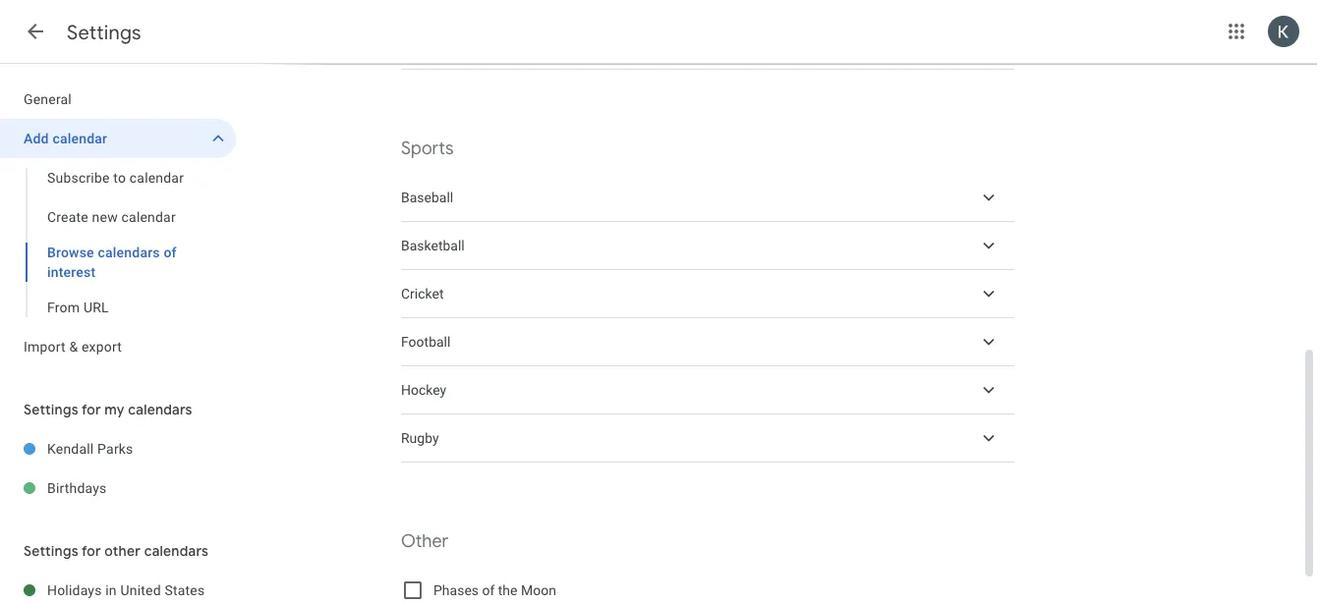 Task type: describe. For each thing, give the bounding box(es) containing it.
add calendar
[[24, 130, 107, 147]]

baseball tree item
[[401, 174, 1015, 222]]

birthdays tree item
[[0, 469, 236, 508]]

other
[[401, 531, 449, 553]]

settings for other calendars
[[24, 543, 209, 560]]

calendar for create new calendar
[[121, 209, 176, 225]]

phases
[[434, 583, 479, 599]]

in
[[105, 583, 117, 599]]

football
[[401, 334, 451, 350]]

tree containing general
[[0, 80, 236, 367]]

hockey
[[401, 382, 447, 398]]

calendar inside tree item
[[53, 130, 107, 147]]

parks
[[97, 441, 133, 457]]

create new calendar
[[47, 209, 176, 225]]

subscribe
[[47, 170, 110, 186]]

kendall parks tree item
[[0, 430, 236, 469]]

settings for settings for my calendars
[[24, 401, 78, 419]]

basketball tree item
[[401, 222, 1015, 270]]

kendall parks
[[47, 441, 133, 457]]

holidays in united states
[[47, 583, 205, 599]]

football tree item
[[401, 319, 1015, 367]]

holidays in united states tree item
[[0, 571, 236, 605]]

states
[[165, 583, 205, 599]]

calendar for subscribe to calendar
[[130, 170, 184, 186]]

the
[[498, 583, 518, 599]]

cricket tree item
[[401, 270, 1015, 319]]

my
[[105, 401, 125, 419]]

settings for settings for other calendars
[[24, 543, 78, 560]]

add calendar tree item
[[0, 119, 236, 158]]

birthdays link
[[47, 469, 236, 508]]

basketball
[[401, 238, 465, 254]]

phases of the moon
[[434, 583, 556, 599]]

browse calendars of interest
[[47, 244, 177, 280]]



Task type: vqa. For each thing, say whether or not it's contained in the screenshot.
TIME
no



Task type: locate. For each thing, give the bounding box(es) containing it.
settings
[[67, 20, 141, 45], [24, 401, 78, 419], [24, 543, 78, 560]]

from url
[[47, 299, 109, 316]]

for left 'my'
[[82, 401, 101, 419]]

for left the other
[[82, 543, 101, 560]]

tree
[[0, 80, 236, 367]]

calendars for other
[[144, 543, 209, 560]]

holidays
[[47, 583, 102, 599]]

rugby tree item
[[401, 415, 1015, 463]]

settings up holidays in the bottom left of the page
[[24, 543, 78, 560]]

sports
[[401, 137, 454, 160]]

0 vertical spatial settings
[[67, 20, 141, 45]]

settings for my calendars tree
[[0, 430, 236, 508]]

&
[[69, 339, 78, 355]]

for
[[82, 401, 101, 419], [82, 543, 101, 560]]

import & export
[[24, 339, 122, 355]]

for for other
[[82, 543, 101, 560]]

birthdays
[[47, 480, 107, 497]]

0 vertical spatial calendars
[[98, 244, 160, 261]]

1 vertical spatial calendar
[[130, 170, 184, 186]]

cricket
[[401, 286, 444, 302]]

settings heading
[[67, 20, 141, 45]]

moon
[[521, 583, 556, 599]]

calendar
[[53, 130, 107, 147], [130, 170, 184, 186], [121, 209, 176, 225]]

2 for from the top
[[82, 543, 101, 560]]

calendars inside browse calendars of interest
[[98, 244, 160, 261]]

settings for settings
[[67, 20, 141, 45]]

calendars down create new calendar
[[98, 244, 160, 261]]

1 for from the top
[[82, 401, 101, 419]]

0 horizontal spatial of
[[164, 244, 177, 261]]

of down create new calendar
[[164, 244, 177, 261]]

settings right go back 'image'
[[67, 20, 141, 45]]

hockey tree item
[[401, 367, 1015, 415]]

general
[[24, 91, 72, 107]]

url
[[83, 299, 109, 316]]

import
[[24, 339, 66, 355]]

1 vertical spatial calendars
[[128, 401, 192, 419]]

baseball
[[401, 190, 454, 206]]

calendars
[[98, 244, 160, 261], [128, 401, 192, 419], [144, 543, 209, 560]]

other
[[105, 543, 141, 560]]

of
[[164, 244, 177, 261], [482, 583, 495, 599]]

calendar up subscribe in the left top of the page
[[53, 130, 107, 147]]

calendar right to
[[130, 170, 184, 186]]

group
[[0, 158, 236, 327]]

calendars for my
[[128, 401, 192, 419]]

calendar right new
[[121, 209, 176, 225]]

export
[[82, 339, 122, 355]]

of inside browse calendars of interest
[[164, 244, 177, 261]]

0 vertical spatial calendar
[[53, 130, 107, 147]]

from
[[47, 299, 80, 316]]

calendars right 'my'
[[128, 401, 192, 419]]

kendall
[[47, 441, 94, 457]]

of left the
[[482, 583, 495, 599]]

add
[[24, 130, 49, 147]]

browse
[[47, 244, 94, 261]]

settings for my calendars
[[24, 401, 192, 419]]

group containing subscribe to calendar
[[0, 158, 236, 327]]

1 vertical spatial of
[[482, 583, 495, 599]]

2 vertical spatial calendars
[[144, 543, 209, 560]]

2 vertical spatial settings
[[24, 543, 78, 560]]

1 horizontal spatial of
[[482, 583, 495, 599]]

1 vertical spatial for
[[82, 543, 101, 560]]

create
[[47, 209, 88, 225]]

go back image
[[24, 20, 47, 43]]

subscribe to calendar
[[47, 170, 184, 186]]

interest
[[47, 264, 96, 280]]

new
[[92, 209, 118, 225]]

0 vertical spatial for
[[82, 401, 101, 419]]

calendars up states in the left of the page
[[144, 543, 209, 560]]

rugby
[[401, 430, 439, 447]]

united
[[120, 583, 161, 599]]

1 vertical spatial settings
[[24, 401, 78, 419]]

holidays in united states link
[[47, 571, 236, 605]]

for for my
[[82, 401, 101, 419]]

settings up kendall
[[24, 401, 78, 419]]

0 vertical spatial of
[[164, 244, 177, 261]]

2 vertical spatial calendar
[[121, 209, 176, 225]]

to
[[113, 170, 126, 186]]



